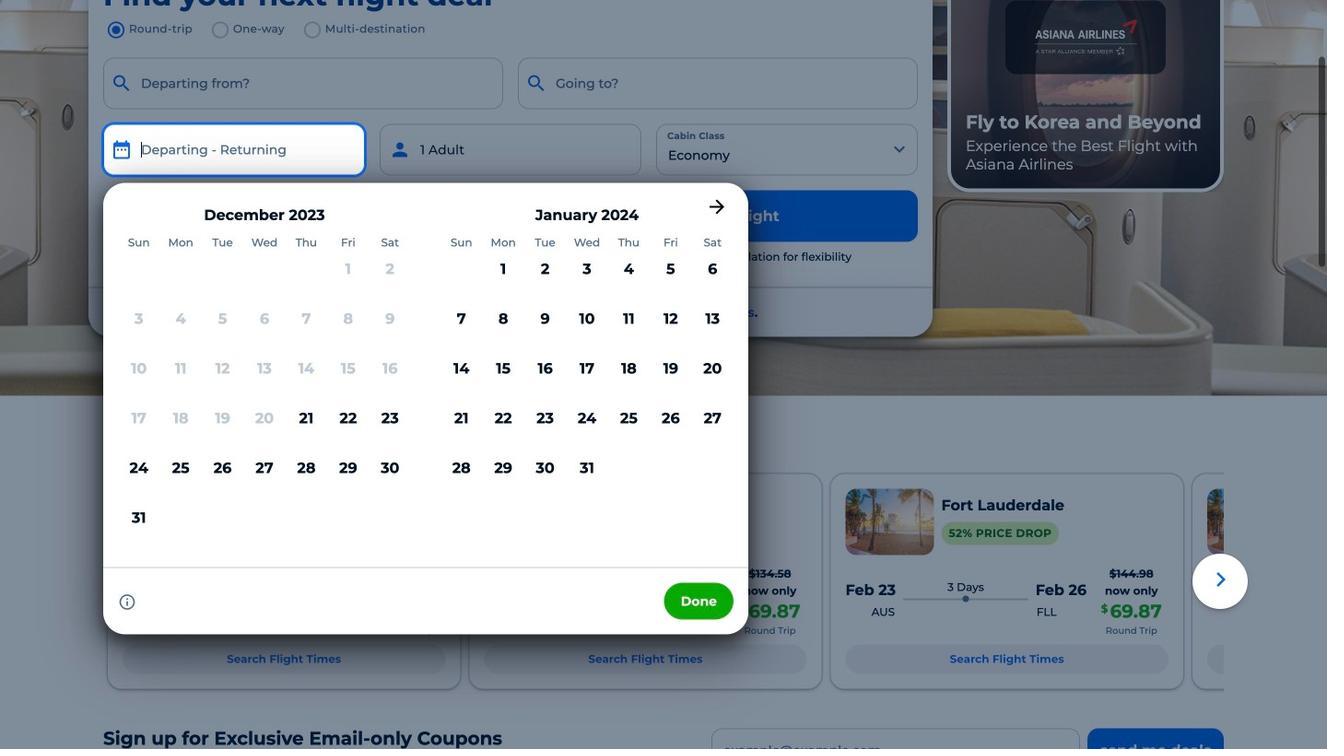 Task type: locate. For each thing, give the bounding box(es) containing it.
fort lauderdale image image
[[123, 489, 211, 556], [846, 489, 935, 556]]

0 horizontal spatial none field
[[103, 58, 504, 109]]

flight-search-form element
[[96, 17, 1328, 635]]

next image
[[1208, 566, 1237, 595]]

None field
[[103, 58, 504, 109], [518, 58, 918, 109]]

1 none field from the left
[[103, 58, 504, 109]]

advertisement region
[[948, 0, 1225, 192]]

Departing from? field
[[103, 58, 504, 109]]

2 none field from the left
[[518, 58, 918, 109]]

Going to? field
[[518, 58, 918, 109]]

traveler selection text field
[[380, 124, 642, 176]]

0 horizontal spatial fort lauderdale image image
[[123, 489, 211, 556]]

1 horizontal spatial none field
[[518, 58, 918, 109]]

1 horizontal spatial fort lauderdale image image
[[846, 489, 935, 556]]

show february 2024 image
[[706, 196, 729, 218]]



Task type: vqa. For each thing, say whether or not it's contained in the screenshot.
FORT LAUDERDALE IMAGE
yes



Task type: describe. For each thing, give the bounding box(es) containing it.
Promotion email input field
[[712, 729, 1081, 750]]

none field departing from?
[[103, 58, 504, 109]]

none field going to?
[[518, 58, 918, 109]]

2 fort lauderdale image image from the left
[[846, 489, 935, 556]]

1 fort lauderdale image image from the left
[[123, 489, 211, 556]]

Departing – Returning Date Picker field
[[103, 124, 365, 176]]



